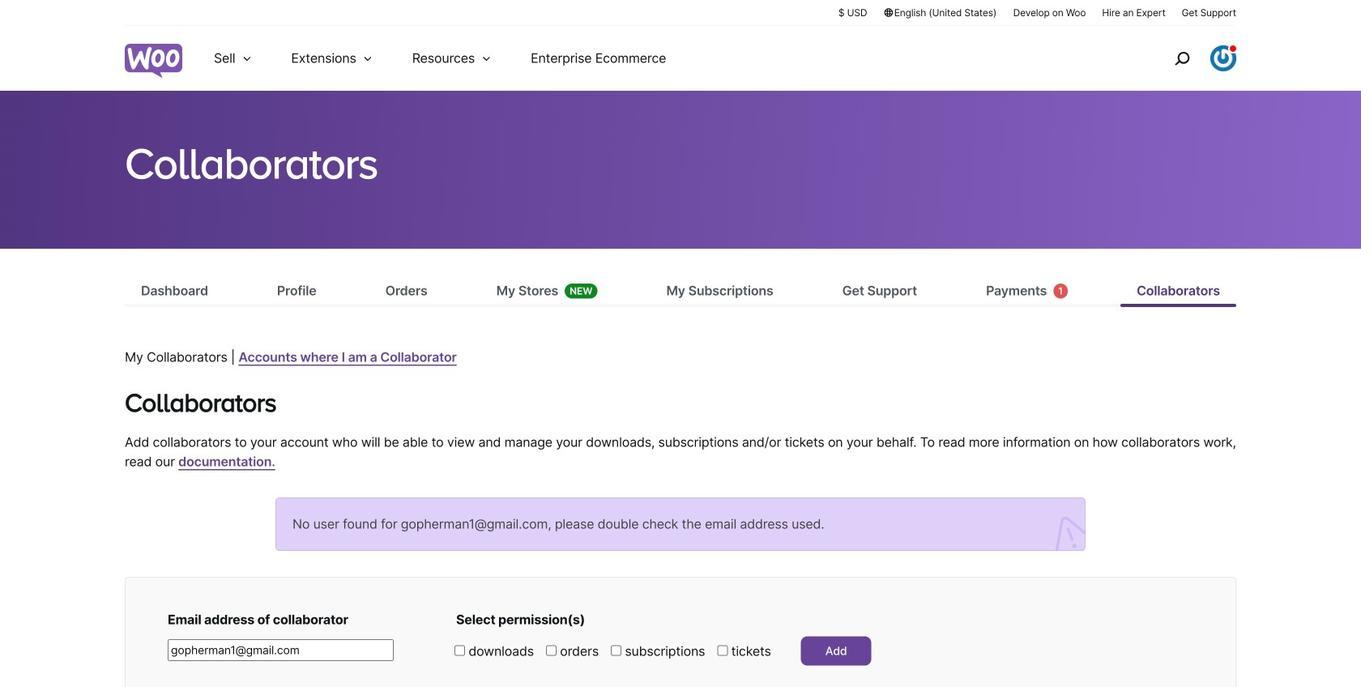 Task type: describe. For each thing, give the bounding box(es) containing it.
open account menu image
[[1211, 45, 1237, 71]]



Task type: locate. For each thing, give the bounding box(es) containing it.
search image
[[1169, 45, 1195, 71]]

service navigation menu element
[[1140, 32, 1237, 85]]

None checkbox
[[455, 646, 465, 656], [546, 646, 557, 656], [611, 646, 622, 656], [718, 646, 728, 656], [455, 646, 465, 656], [546, 646, 557, 656], [611, 646, 622, 656], [718, 646, 728, 656]]



Task type: vqa. For each thing, say whether or not it's contained in the screenshot.
'Search' image
yes



